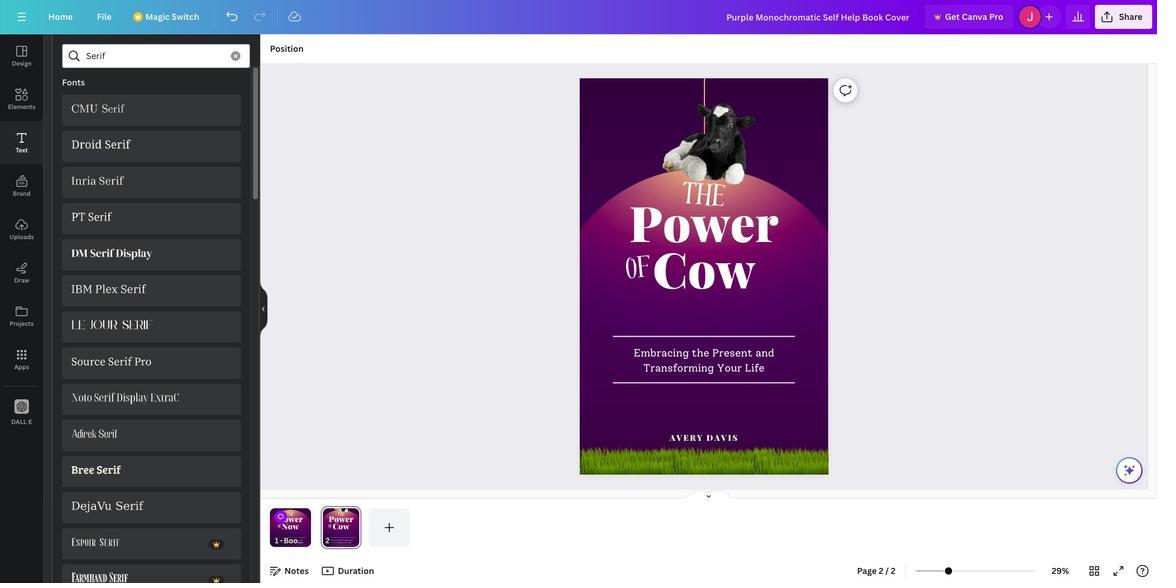 Task type: locate. For each thing, give the bounding box(es) containing it.
design button
[[0, 34, 43, 78]]

0 vertical spatial your
[[717, 362, 742, 375]]

position button
[[265, 39, 308, 58]]

1 horizontal spatial of
[[624, 245, 654, 297]]

embracing
[[634, 347, 689, 360], [279, 540, 288, 542]]

1 vertical spatial life
[[297, 542, 301, 544]]

apps
[[14, 363, 29, 371]]

1 horizontal spatial and
[[756, 347, 775, 360]]

fonts
[[62, 77, 85, 88]]

1 vertical spatial of
[[277, 523, 282, 532]]

power now
[[278, 514, 303, 532]]

1 vertical spatial transforming
[[281, 542, 292, 544]]

your
[[717, 362, 742, 375], [293, 542, 297, 544]]

life
[[745, 362, 765, 375], [297, 542, 301, 544]]

of inside of the
[[277, 523, 282, 532]]

page 2 image
[[321, 509, 362, 547]]

avery davis
[[670, 432, 739, 443]]

apps button
[[0, 338, 43, 382]]

embracing the present and transforming your life
[[634, 347, 775, 375], [279, 540, 302, 544]]

ibm plex serif image
[[72, 282, 146, 298]]

1 horizontal spatial your
[[717, 362, 742, 375]]

1 vertical spatial power
[[278, 514, 303, 525]]

pro
[[990, 11, 1004, 22]]

2 left /
[[879, 565, 884, 577]]

0 vertical spatial of
[[624, 245, 654, 297]]

cow
[[653, 236, 756, 301]]

1 vertical spatial embracing
[[279, 540, 288, 542]]

1 2 from the left
[[879, 565, 884, 577]]

draw button
[[0, 251, 43, 295]]

0 vertical spatial and
[[756, 347, 775, 360]]

0 horizontal spatial embracing
[[279, 540, 288, 542]]

dall·e button
[[0, 391, 43, 435]]

1 horizontal spatial embracing the present and transforming your life
[[634, 347, 775, 375]]

le jour serif image
[[72, 318, 152, 335]]

0 horizontal spatial present
[[292, 540, 299, 542]]

share
[[1119, 11, 1143, 22]]

text button
[[0, 121, 43, 165]]

source serif pro image
[[72, 354, 152, 371]]

0 horizontal spatial of
[[277, 523, 282, 532]]

0 horizontal spatial transforming
[[281, 542, 292, 544]]

transforming
[[644, 362, 715, 375], [281, 542, 292, 544]]

0 vertical spatial transforming
[[644, 362, 715, 375]]

notes button
[[265, 562, 314, 581]]

1 vertical spatial embracing the present and transforming your life
[[279, 540, 302, 544]]

share button
[[1095, 5, 1153, 29]]

hide pages image
[[680, 491, 738, 500]]

magic switch button
[[126, 5, 209, 29]]

1 vertical spatial and
[[299, 540, 302, 542]]

1 horizontal spatial life
[[745, 362, 765, 375]]

now
[[282, 521, 299, 532]]

the
[[681, 171, 727, 225], [692, 347, 710, 360], [287, 511, 294, 520], [289, 540, 291, 542]]

file
[[97, 11, 112, 22]]

noto serif display extracondensed image
[[72, 390, 179, 407]]

text
[[16, 146, 28, 154]]

1 vertical spatial your
[[293, 542, 297, 544]]

of for of the
[[277, 523, 282, 532]]

0 vertical spatial life
[[745, 362, 765, 375]]

0 horizontal spatial power
[[278, 514, 303, 525]]

0 vertical spatial embracing
[[634, 347, 689, 360]]

power for cow
[[630, 189, 779, 255]]

design
[[12, 59, 32, 68]]

1 horizontal spatial power
[[630, 189, 779, 255]]

1 horizontal spatial 2
[[891, 565, 896, 577]]

1 horizontal spatial present
[[713, 347, 753, 360]]

0 horizontal spatial and
[[299, 540, 302, 542]]

2
[[879, 565, 884, 577], [891, 565, 896, 577]]

draw
[[14, 276, 29, 285]]

0 vertical spatial power
[[630, 189, 779, 255]]

duration button
[[319, 562, 379, 581]]

of
[[624, 245, 654, 297], [277, 523, 282, 532]]

1 horizontal spatial embracing
[[634, 347, 689, 360]]

power
[[630, 189, 779, 255], [278, 514, 303, 525]]

and
[[756, 347, 775, 360], [299, 540, 302, 542]]

2 right /
[[891, 565, 896, 577]]

brand button
[[0, 165, 43, 208]]

present
[[713, 347, 753, 360], [292, 540, 299, 542]]

0 horizontal spatial 2
[[879, 565, 884, 577]]

magic
[[145, 11, 170, 22]]

Search fonts and combinations search field
[[86, 45, 224, 68]]



Task type: vqa. For each thing, say whether or not it's contained in the screenshot.
TO to the left
no



Task type: describe. For each thing, give the bounding box(es) containing it.
davis
[[707, 432, 739, 443]]

farmhand serif image
[[72, 571, 128, 584]]

uploads button
[[0, 208, 43, 251]]

page
[[857, 565, 877, 577]]

Page title text field
[[335, 535, 340, 547]]

pt serif image
[[72, 209, 112, 226]]

inria serif image
[[72, 173, 124, 190]]

espoir serif image
[[72, 535, 119, 552]]

the inside of the
[[287, 511, 294, 520]]

droid serif image
[[72, 137, 131, 154]]

elements button
[[0, 78, 43, 121]]

cmu serif image
[[72, 101, 125, 118]]

avery
[[670, 432, 704, 443]]

of for of
[[624, 245, 654, 297]]

brand
[[13, 189, 31, 198]]

uploads
[[10, 233, 34, 241]]

dm serif display image
[[72, 245, 153, 262]]

home link
[[39, 5, 82, 29]]

dejavu serif image
[[72, 499, 144, 515]]

elements
[[8, 102, 35, 111]]

/
[[886, 565, 889, 577]]

page 2 / 2 button
[[853, 562, 901, 581]]

home
[[48, 11, 73, 22]]

2 2 from the left
[[891, 565, 896, 577]]

get
[[945, 11, 960, 22]]

1 horizontal spatial transforming
[[644, 362, 715, 375]]

main menu bar
[[0, 0, 1158, 34]]

duration
[[338, 565, 374, 577]]

canva
[[962, 11, 988, 22]]

power for now
[[278, 514, 303, 525]]

0 horizontal spatial embracing the present and transforming your life
[[279, 540, 302, 544]]

get canva pro button
[[926, 5, 1013, 29]]

29%
[[1052, 565, 1069, 577]]

0 vertical spatial present
[[713, 347, 753, 360]]

Design title text field
[[717, 5, 921, 29]]

page 2 / 2
[[857, 565, 896, 577]]

power cow
[[630, 189, 779, 301]]

0 horizontal spatial life
[[297, 542, 301, 544]]

bree serif image
[[72, 462, 121, 479]]

29% button
[[1041, 562, 1080, 581]]

of the
[[277, 511, 294, 532]]

projects button
[[0, 295, 43, 338]]

notes
[[285, 565, 309, 577]]

0 vertical spatial embracing the present and transforming your life
[[634, 347, 775, 375]]

adirek serif image
[[72, 426, 118, 443]]

magic switch
[[145, 11, 199, 22]]

get canva pro
[[945, 11, 1004, 22]]

file button
[[87, 5, 121, 29]]

dall·e
[[11, 417, 32, 426]]

switch
[[172, 11, 199, 22]]

side panel tab list
[[0, 34, 43, 435]]

position
[[270, 43, 304, 54]]

1 vertical spatial present
[[292, 540, 299, 542]]

projects
[[10, 320, 34, 328]]

canva assistant image
[[1123, 464, 1137, 478]]

hide image
[[260, 280, 268, 338]]

0 horizontal spatial your
[[293, 542, 297, 544]]



